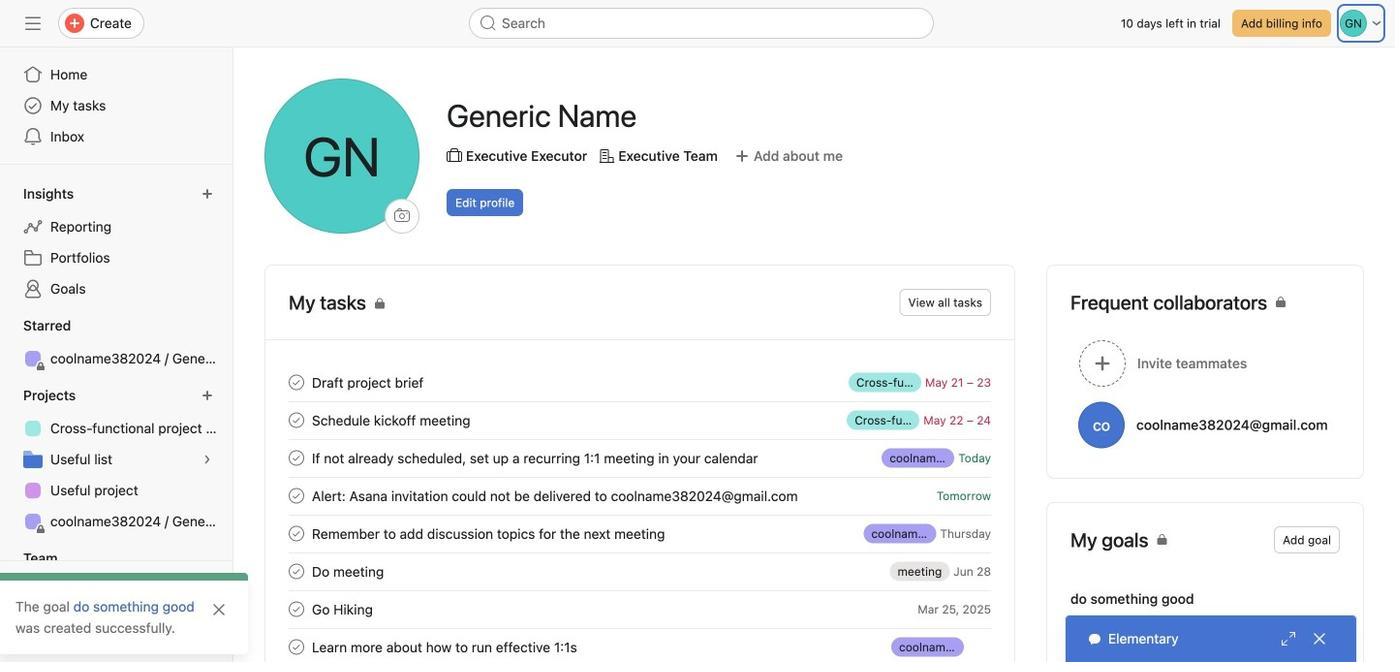Task type: describe. For each thing, give the bounding box(es) containing it.
3 mark complete checkbox from the top
[[285, 560, 308, 583]]

gn image
[[304, 79, 381, 234]]

4 mark complete checkbox from the top
[[285, 598, 308, 621]]

close image
[[1313, 631, 1328, 647]]

3 mark complete checkbox from the top
[[285, 522, 308, 545]]

mark complete image for first mark complete option from the bottom
[[285, 560, 308, 583]]

global element
[[0, 47, 233, 164]]

mark complete image for fourth mark complete checkbox
[[285, 598, 308, 621]]

mark complete image for second mark complete checkbox from the top
[[285, 446, 308, 470]]

1 mark complete checkbox from the top
[[285, 409, 308, 432]]

expand elementary image
[[1281, 631, 1297, 647]]

new insights image
[[202, 188, 213, 200]]

collapse section image
[[2, 551, 17, 566]]



Task type: vqa. For each thing, say whether or not it's contained in the screenshot.
Overview at the left
no



Task type: locate. For each thing, give the bounding box(es) containing it.
co image
[[1094, 402, 1111, 448]]

Mark complete checkbox
[[285, 409, 308, 432], [285, 446, 308, 470], [285, 522, 308, 545], [285, 598, 308, 621], [285, 635, 308, 659]]

1 mark complete image from the top
[[285, 522, 308, 545]]

2 mark complete checkbox from the top
[[285, 484, 308, 507]]

mark complete image
[[285, 371, 308, 394], [285, 409, 308, 432], [285, 446, 308, 470], [285, 484, 308, 507], [285, 560, 308, 583], [285, 598, 308, 621]]

list box
[[469, 8, 934, 39]]

0 vertical spatial mark complete image
[[285, 522, 308, 545]]

mark complete image for 3rd mark complete checkbox
[[285, 522, 308, 545]]

mark complete image for 2nd mark complete option from the bottom
[[285, 484, 308, 507]]

see details, useful list image
[[202, 454, 213, 465]]

5 mark complete image from the top
[[285, 560, 308, 583]]

3 mark complete image from the top
[[285, 446, 308, 470]]

2 mark complete checkbox from the top
[[285, 446, 308, 470]]

1 vertical spatial mark complete image
[[285, 635, 308, 659]]

2 mark complete image from the top
[[285, 409, 308, 432]]

5 mark complete checkbox from the top
[[285, 635, 308, 659]]

1 mark complete image from the top
[[285, 371, 308, 394]]

new project or portfolio image
[[202, 390, 213, 401]]

6 mark complete image from the top
[[285, 598, 308, 621]]

hide sidebar image
[[25, 16, 41, 31]]

Mark complete checkbox
[[285, 371, 308, 394], [285, 484, 308, 507], [285, 560, 308, 583]]

mark complete image
[[285, 522, 308, 545], [285, 635, 308, 659]]

projects element
[[0, 378, 233, 541]]

0 vertical spatial mark complete checkbox
[[285, 371, 308, 394]]

mark complete image for first mark complete checkbox from the bottom
[[285, 635, 308, 659]]

4 mark complete image from the top
[[285, 484, 308, 507]]

2 vertical spatial mark complete checkbox
[[285, 560, 308, 583]]

mark complete image for 3rd mark complete option from the bottom
[[285, 371, 308, 394]]

1 vertical spatial mark complete checkbox
[[285, 484, 308, 507]]

list item
[[266, 364, 1015, 401], [1048, 395, 1364, 455], [266, 401, 1015, 439], [266, 439, 1015, 477], [266, 477, 1015, 515], [266, 515, 1015, 553], [266, 553, 1015, 590], [266, 590, 1015, 628], [266, 628, 1015, 662]]

upload new photo image
[[395, 208, 410, 224]]

2 mark complete image from the top
[[285, 635, 308, 659]]

mark complete image for first mark complete checkbox from the top of the page
[[285, 409, 308, 432]]

starred element
[[0, 308, 233, 378]]

1 mark complete checkbox from the top
[[285, 371, 308, 394]]

close image
[[211, 602, 227, 617]]

insights element
[[0, 176, 233, 308]]



